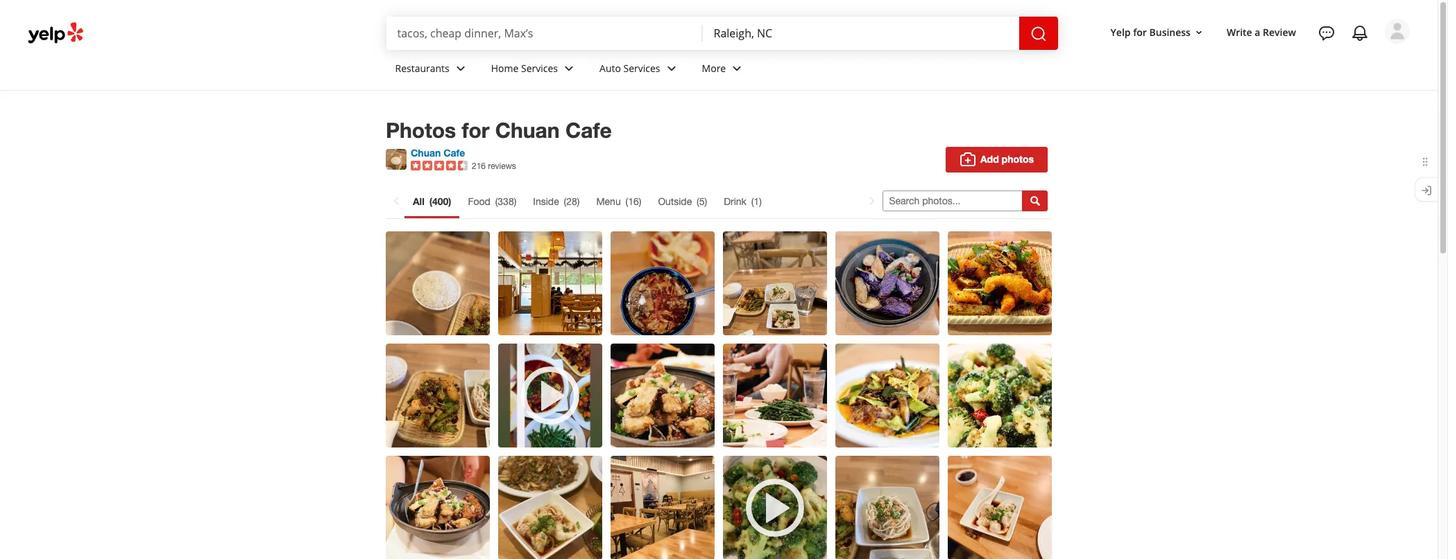 Task type: vqa. For each thing, say whether or not it's contained in the screenshot.


Task type: describe. For each thing, give the bounding box(es) containing it.
menu
[[596, 196, 621, 207]]

write
[[1227, 25, 1252, 39]]

photos for chuan cafe
[[386, 118, 612, 143]]

24 chevron down v2 image for auto services
[[663, 60, 680, 77]]

reviews
[[488, 162, 516, 171]]

all
[[413, 196, 425, 207]]

photo of chuan cafe - raleigh, nc, united states. notice the christmas decorations in may lol? image
[[498, 232, 602, 336]]

(5)
[[697, 196, 707, 207]]

photo of chuan cafe - raleigh, nc, united states. white rice image
[[386, 232, 490, 336]]

chuan cafe image
[[386, 149, 407, 170]]

auto services link
[[588, 50, 691, 90]]

food
[[468, 196, 490, 207]]

216 reviews
[[472, 162, 516, 171]]

1 vertical spatial cafe
[[443, 147, 465, 159]]

yelp for business
[[1111, 25, 1191, 39]]

photo of chuan cafe - raleigh, nc, united states. p3. bamboo flounder fish image
[[386, 344, 490, 448]]

services for home services
[[521, 61, 558, 75]]

add
[[980, 153, 999, 165]]

4.5 star rating image
[[411, 161, 468, 171]]

none field near
[[714, 26, 1008, 41]]

drink
[[724, 196, 746, 207]]

(28)
[[564, 196, 580, 207]]

user actions element
[[1099, 17, 1429, 103]]

photo of chuan cafe - raleigh, nc, united states. adorable place！ image
[[611, 457, 715, 560]]

search image
[[1030, 25, 1047, 42]]

photos
[[1002, 153, 1034, 165]]

photos
[[386, 118, 456, 143]]

photo of chuan cafe - raleigh, nc, united states. k1. double cooked pork belly image
[[835, 344, 939, 448]]

more link
[[691, 50, 756, 90]]

messages image
[[1318, 25, 1335, 42]]

photo of chuan cafe - raleigh, nc, united states. broccoli!! the best image
[[948, 344, 1052, 448]]

24 chevron down v2 image for restaurants
[[452, 60, 469, 77]]

inside (28)
[[533, 196, 580, 207]]

restaurants link
[[384, 50, 480, 90]]

auto
[[599, 61, 621, 75]]

24 chevron down v2 image for home services
[[561, 60, 577, 77]]

home
[[491, 61, 519, 75]]

outside
[[658, 196, 692, 207]]

photo of chuan cafe - raleigh, nc, united states. d6. szechuan chili wontons image
[[948, 457, 1052, 560]]

add photos
[[980, 153, 1034, 165]]

all (400)
[[413, 196, 451, 207]]

chuan cafe
[[411, 147, 465, 159]]

home services link
[[480, 50, 588, 90]]

menu (16)
[[596, 196, 641, 207]]

drink (1)
[[724, 196, 762, 207]]

photo of chuan cafe - raleigh, nc, united states. p1. dry fried eggplant @cereus_eats image
[[835, 232, 939, 336]]

1 vertical spatial chuan
[[411, 147, 441, 159]]

a
[[1255, 25, 1260, 39]]

photo of chuan cafe - raleigh, nc, united states. d8. dan dan noodles image
[[835, 457, 939, 560]]

food (338)
[[468, 196, 516, 207]]

0 horizontal spatial photo of chuan cafe - raleigh, nc, united states. fried eggplant image
[[386, 457, 490, 560]]



Task type: locate. For each thing, give the bounding box(es) containing it.
photo of chuan cafe - raleigh, nc, united states. dumplings in chilli oil image
[[498, 457, 602, 560]]

1 horizontal spatial cafe
[[565, 118, 612, 143]]

for for photos
[[462, 118, 489, 143]]

216
[[472, 162, 486, 171]]

2 24 chevron down v2 image from the left
[[729, 60, 745, 77]]

24 chevron down v2 image inside restaurants link
[[452, 60, 469, 77]]

(338)
[[495, 196, 516, 207]]

Search photos... text field
[[882, 191, 1023, 212]]

24 chevron down v2 image right restaurants
[[452, 60, 469, 77]]

2 none field from the left
[[714, 26, 1008, 41]]

1 horizontal spatial 24 chevron down v2 image
[[729, 60, 745, 77]]

None search field
[[386, 17, 1061, 50]]

1 24 chevron down v2 image from the left
[[561, 60, 577, 77]]

for up 216
[[462, 118, 489, 143]]

photo of chuan cafe - raleigh, nc, united states. bamboo flounder fish image
[[948, 232, 1052, 336]]

0 horizontal spatial for
[[462, 118, 489, 143]]

auto services
[[599, 61, 660, 75]]

1 horizontal spatial chuan
[[495, 118, 560, 143]]

cj b. image
[[1385, 19, 1410, 44]]

1 none field from the left
[[397, 26, 691, 41]]

business
[[1149, 25, 1191, 39]]

0 horizontal spatial 24 chevron down v2 image
[[561, 60, 577, 77]]

0 horizontal spatial cafe
[[443, 147, 465, 159]]

photo of chuan cafe - raleigh, nc, united states. green beans - amazing image
[[723, 344, 827, 448]]

chuan cafe link
[[411, 147, 465, 159]]

for
[[1133, 25, 1147, 39], [462, 118, 489, 143]]

none field up business categories element
[[714, 26, 1008, 41]]

2 services from the left
[[623, 61, 660, 75]]

for for yelp
[[1133, 25, 1147, 39]]

0 vertical spatial for
[[1133, 25, 1147, 39]]

24 chevron down v2 image left auto
[[561, 60, 577, 77]]

add photos link
[[946, 147, 1048, 173]]

services for auto services
[[623, 61, 660, 75]]

home services
[[491, 61, 558, 75]]

write a review link
[[1221, 20, 1302, 45]]

(400)
[[429, 196, 451, 207]]

chuan up "reviews"
[[495, 118, 560, 143]]

for inside button
[[1133, 25, 1147, 39]]

Near text field
[[714, 26, 1008, 41]]

2 24 chevron down v2 image from the left
[[663, 60, 680, 77]]

24 chevron down v2 image inside 'more' link
[[729, 60, 745, 77]]

yelp for business button
[[1105, 20, 1210, 45]]

0 horizontal spatial chuan
[[411, 147, 441, 159]]

Find text field
[[397, 26, 691, 41]]

0 vertical spatial photo of chuan cafe - raleigh, nc, united states. fried eggplant image
[[611, 344, 715, 448]]

1 24 chevron down v2 image from the left
[[452, 60, 469, 77]]

0 vertical spatial chuan
[[495, 118, 560, 143]]

24 chevron down v2 image inside home services link
[[561, 60, 577, 77]]

business categories element
[[384, 50, 1410, 90]]

none field find
[[397, 26, 691, 41]]

1 services from the left
[[521, 61, 558, 75]]

cafe
[[565, 118, 612, 143], [443, 147, 465, 159]]

review
[[1263, 25, 1296, 39]]

16 chevron down v2 image
[[1193, 27, 1204, 38]]

1 horizontal spatial photo of chuan cafe - raleigh, nc, united states. fried eggplant image
[[611, 344, 715, 448]]

inside
[[533, 196, 559, 207]]

1 horizontal spatial none field
[[714, 26, 1008, 41]]

0 vertical spatial cafe
[[565, 118, 612, 143]]

24 chevron down v2 image inside auto services link
[[663, 60, 680, 77]]

photo of chuan cafe - raleigh, nc, united states. dan dan noodles, d6. szechuan chili wontons, p3. bamboo flounder fish image
[[723, 232, 827, 336]]

1 horizontal spatial services
[[623, 61, 660, 75]]

1 vertical spatial photo of chuan cafe - raleigh, nc, united states. fried eggplant image
[[386, 457, 490, 560]]

1 vertical spatial for
[[462, 118, 489, 143]]

photo of chuan cafe - raleigh, nc, united states. fried eggplant image
[[611, 344, 715, 448], [386, 457, 490, 560]]

restaurants
[[395, 61, 449, 75]]

1 horizontal spatial 24 chevron down v2 image
[[663, 60, 680, 77]]

photo of chuan cafe - raleigh, nc, united states. s2. hot and sour soup @cereus_eats image
[[611, 232, 715, 336]]

yelp
[[1111, 25, 1131, 39]]

write a review
[[1227, 25, 1296, 39]]

(1)
[[751, 196, 762, 207]]

0 horizontal spatial none field
[[397, 26, 691, 41]]

services right home
[[521, 61, 558, 75]]

none field up home services link
[[397, 26, 691, 41]]

outside (5)
[[658, 196, 707, 207]]

24 chevron down v2 image right auto services
[[663, 60, 680, 77]]

0 horizontal spatial 24 chevron down v2 image
[[452, 60, 469, 77]]

24 chevron down v2 image right more
[[729, 60, 745, 77]]

services right auto
[[623, 61, 660, 75]]

cafe up 4.5 star rating image at the top left of the page
[[443, 147, 465, 159]]

for right yelp at the right of the page
[[1133, 25, 1147, 39]]

services
[[521, 61, 558, 75], [623, 61, 660, 75]]

more
[[702, 61, 726, 75]]

24 chevron down v2 image for more
[[729, 60, 745, 77]]

cafe down auto
[[565, 118, 612, 143]]

0 horizontal spatial services
[[521, 61, 558, 75]]

24 chevron down v2 image
[[452, 60, 469, 77], [729, 60, 745, 77]]

chuan
[[495, 118, 560, 143], [411, 147, 441, 159]]

None field
[[397, 26, 691, 41], [714, 26, 1008, 41]]

1 horizontal spatial for
[[1133, 25, 1147, 39]]

24 chevron down v2 image
[[561, 60, 577, 77], [663, 60, 680, 77]]

(16)
[[626, 196, 641, 207]]

chuan up 4.5 star rating image at the top left of the page
[[411, 147, 441, 159]]

notifications image
[[1352, 25, 1368, 42]]



